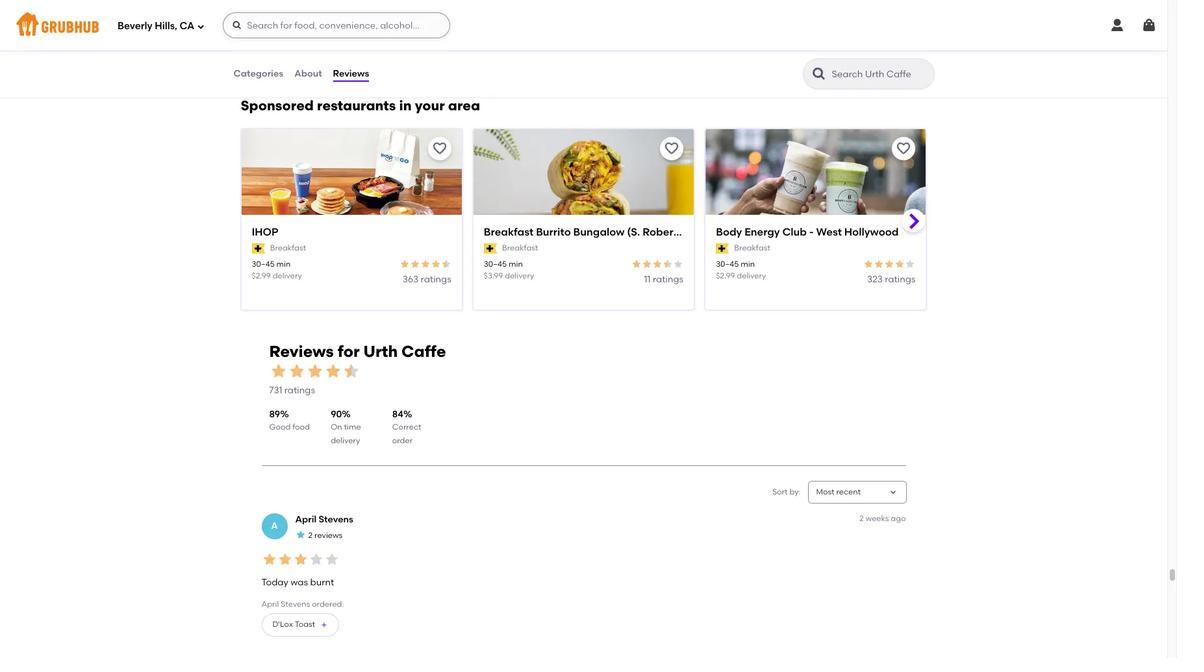 Task type: locate. For each thing, give the bounding box(es) containing it.
1 horizontal spatial svg image
[[1142, 18, 1157, 33]]

1 30–45 from the left
[[252, 260, 275, 269]]

reviews for reviews
[[333, 68, 369, 79]]

2 save this restaurant image from the left
[[896, 141, 912, 157]]

breakfast burrito bungalow (s. robertson blvd) link
[[484, 226, 724, 240]]

2 save this restaurant button from the left
[[660, 137, 684, 161]]

1 vertical spatial april
[[262, 600, 279, 609]]

delivery inside 90 on time delivery
[[331, 436, 360, 446]]

stevens for april stevens ordered:
[[281, 600, 310, 609]]

weeks
[[866, 515, 889, 524]]

30–45 min $2.99 delivery down body
[[716, 260, 766, 280]]

time
[[344, 423, 361, 432]]

1 horizontal spatial $2.99
[[716, 271, 735, 280]]

save this restaurant button
[[428, 137, 452, 161], [660, 137, 684, 161], [893, 137, 916, 161]]

subscription pass image down body
[[716, 243, 729, 254]]

reviews up restaurants
[[333, 68, 369, 79]]

stevens up d'lox toast
[[281, 600, 310, 609]]

1 horizontal spatial april
[[295, 515, 317, 526]]

d'lox toast
[[273, 621, 315, 630]]

30–45
[[252, 260, 275, 269], [484, 260, 507, 269], [716, 260, 739, 269]]

delivery
[[273, 271, 302, 280], [505, 271, 534, 280], [737, 271, 766, 280], [331, 436, 360, 446]]

delivery inside 30–45 min $3.99 delivery
[[505, 271, 534, 280]]

0 horizontal spatial april
[[262, 600, 279, 609]]

2 horizontal spatial min
[[741, 260, 755, 269]]

save this restaurant image for ihop
[[432, 141, 448, 157]]

min
[[277, 260, 291, 269], [509, 260, 523, 269], [741, 260, 755, 269]]

1 vertical spatial stevens
[[281, 600, 310, 609]]

breakfast
[[484, 226, 534, 239], [270, 244, 306, 253], [502, 244, 538, 253], [735, 244, 771, 253]]

0 horizontal spatial svg image
[[197, 22, 205, 30]]

min inside 30–45 min $3.99 delivery
[[509, 260, 523, 269]]

save this restaurant button for breakfast
[[660, 137, 684, 161]]

ihop link
[[252, 226, 452, 240]]

subscription pass image for breakfast
[[484, 243, 497, 254]]

2 weeks ago
[[860, 515, 906, 524]]

reviews
[[333, 68, 369, 79], [269, 342, 334, 361]]

ihop
[[252, 226, 279, 239]]

save this restaurant image
[[432, 141, 448, 157], [896, 141, 912, 157]]

0 horizontal spatial 30–45
[[252, 260, 275, 269]]

1 subscription pass image from the left
[[484, 243, 497, 254]]

0 vertical spatial 2
[[860, 515, 864, 524]]

2 30–45 min $2.99 delivery from the left
[[716, 260, 766, 280]]

1 horizontal spatial 30–45 min $2.99 delivery
[[716, 260, 766, 280]]

(s.
[[627, 226, 640, 239]]

subscription pass image
[[252, 243, 265, 254]]

2 subscription pass image from the left
[[716, 243, 729, 254]]

most
[[816, 488, 835, 497]]

1 horizontal spatial subscription pass image
[[716, 243, 729, 254]]

svg image
[[1110, 18, 1125, 33], [232, 20, 243, 31]]

0 horizontal spatial stevens
[[281, 600, 310, 609]]

about
[[294, 68, 322, 79]]

84 correct order
[[392, 409, 421, 446]]

reviews for urth caffe
[[269, 342, 446, 361]]

order
[[392, 436, 413, 446]]

april for april stevens ordered:
[[262, 600, 279, 609]]

food
[[293, 423, 310, 432]]

beverly
[[118, 20, 152, 32]]

svg image
[[1142, 18, 1157, 33], [197, 22, 205, 30]]

30–45 min $2.99 delivery down subscription pass image
[[252, 260, 302, 280]]

1 horizontal spatial save this restaurant image
[[896, 141, 912, 157]]

1 horizontal spatial save this restaurant button
[[660, 137, 684, 161]]

0 vertical spatial reviews
[[333, 68, 369, 79]]

Search Urth Caffe search field
[[831, 68, 930, 81]]

89
[[269, 409, 280, 420]]

subscription pass image up the $3.99
[[484, 243, 497, 254]]

toast
[[295, 621, 315, 630]]

731 ratings
[[269, 386, 315, 397]]

2 $2.99 from the left
[[716, 271, 735, 280]]

on
[[331, 423, 342, 432]]

blvd)
[[698, 226, 724, 239]]

2 left reviews on the left bottom of the page
[[308, 531, 313, 541]]

body energy club - west hollywood
[[716, 226, 899, 239]]

min for breakfast burrito bungalow (s. robertson blvd)
[[509, 260, 523, 269]]

hollywood
[[845, 226, 899, 239]]

0 horizontal spatial $2.99
[[252, 271, 271, 280]]

1 $2.99 from the left
[[252, 271, 271, 280]]

Sort by: field
[[816, 487, 861, 499]]

reviews
[[315, 531, 343, 541]]

1 vertical spatial reviews
[[269, 342, 334, 361]]

3 save this restaurant button from the left
[[893, 137, 916, 161]]

30–45 for breakfast burrito bungalow (s. robertson blvd)
[[484, 260, 507, 269]]

2 for 2 reviews
[[308, 531, 313, 541]]

reviews up 731 ratings
[[269, 342, 334, 361]]

2 30–45 from the left
[[484, 260, 507, 269]]

30–45 min $2.99 delivery for ihop
[[252, 260, 302, 280]]

11 ratings
[[644, 274, 684, 285]]

3 30–45 from the left
[[716, 260, 739, 269]]

0 vertical spatial stevens
[[319, 515, 353, 526]]

delivery for breakfast burrito bungalow (s. robertson blvd)
[[505, 271, 534, 280]]

1 horizontal spatial 30–45
[[484, 260, 507, 269]]

1 min from the left
[[277, 260, 291, 269]]

delivery down the energy at the right top of the page
[[737, 271, 766, 280]]

1 horizontal spatial min
[[509, 260, 523, 269]]

was
[[291, 578, 308, 589]]

0 horizontal spatial save this restaurant image
[[432, 141, 448, 157]]

ihop logo image
[[241, 130, 462, 239]]

ratings right 11 at the right
[[653, 274, 684, 285]]

breakfast burrito bungalow (s. robertson blvd)
[[484, 226, 724, 239]]

84
[[392, 409, 403, 420]]

stevens up reviews on the left bottom of the page
[[319, 515, 353, 526]]

0 horizontal spatial subscription pass image
[[484, 243, 497, 254]]

min for ihop
[[277, 260, 291, 269]]

30–45 up the $3.99
[[484, 260, 507, 269]]

most recent
[[816, 488, 861, 497]]

3 min from the left
[[741, 260, 755, 269]]

burrito
[[536, 226, 571, 239]]

april
[[295, 515, 317, 526], [262, 600, 279, 609]]

30–45 inside 30–45 min $3.99 delivery
[[484, 260, 507, 269]]

1 horizontal spatial 2
[[860, 515, 864, 524]]

subscription pass image
[[484, 243, 497, 254], [716, 243, 729, 254]]

0 vertical spatial april
[[295, 515, 317, 526]]

delivery down ihop
[[273, 271, 302, 280]]

2 for 2 weeks ago
[[860, 515, 864, 524]]

reviews inside button
[[333, 68, 369, 79]]

ratings right the 731
[[284, 386, 315, 397]]

0 horizontal spatial 30–45 min $2.99 delivery
[[252, 260, 302, 280]]

body
[[716, 226, 742, 239]]

plus icon image
[[320, 622, 328, 630]]

30–45 for body energy club - west hollywood
[[716, 260, 739, 269]]

2 horizontal spatial save this restaurant button
[[893, 137, 916, 161]]

1 save this restaurant image from the left
[[432, 141, 448, 157]]

1 30–45 min $2.99 delivery from the left
[[252, 260, 302, 280]]

$3.99
[[484, 271, 503, 280]]

ca
[[180, 20, 194, 32]]

1 save this restaurant button from the left
[[428, 137, 452, 161]]

delivery for ihop
[[273, 271, 302, 280]]

30–45 down body
[[716, 260, 739, 269]]

save this restaurant image for body energy club - west hollywood
[[896, 141, 912, 157]]

april up 2 reviews
[[295, 515, 317, 526]]

0 horizontal spatial min
[[277, 260, 291, 269]]

$2.99
[[252, 271, 271, 280], [716, 271, 735, 280]]

2 horizontal spatial 30–45
[[716, 260, 739, 269]]

april down today
[[262, 600, 279, 609]]

2 min from the left
[[509, 260, 523, 269]]

delivery right the $3.99
[[505, 271, 534, 280]]

363 ratings
[[403, 274, 452, 285]]

1 horizontal spatial svg image
[[1110, 18, 1125, 33]]

ratings
[[421, 274, 452, 285], [653, 274, 684, 285], [885, 274, 916, 285], [284, 386, 315, 397]]

ratings for body energy club - west hollywood
[[885, 274, 916, 285]]

delivery down "time"
[[331, 436, 360, 446]]

2 left the weeks
[[860, 515, 864, 524]]

1 horizontal spatial stevens
[[319, 515, 353, 526]]

area
[[448, 98, 480, 114]]

stevens
[[319, 515, 353, 526], [281, 600, 310, 609]]

0 horizontal spatial save this restaurant button
[[428, 137, 452, 161]]

363
[[403, 274, 419, 285]]

categories button
[[233, 51, 284, 97]]

ratings right 323
[[885, 274, 916, 285]]

2 reviews
[[308, 531, 343, 541]]

$2.99 down body
[[716, 271, 735, 280]]

$2.99 down subscription pass image
[[252, 271, 271, 280]]

2
[[860, 515, 864, 524], [308, 531, 313, 541]]

breakfast burrito bungalow (s. robertson blvd) logo image
[[474, 130, 694, 239]]

ratings right 363
[[421, 274, 452, 285]]

90 on time delivery
[[331, 409, 361, 446]]

0 horizontal spatial 2
[[308, 531, 313, 541]]

30–45 min $2.99 delivery
[[252, 260, 302, 280], [716, 260, 766, 280]]

1 vertical spatial 2
[[308, 531, 313, 541]]

star icon image
[[400, 259, 410, 270], [410, 259, 420, 270], [420, 259, 431, 270], [431, 259, 441, 270], [441, 259, 452, 270], [441, 259, 452, 270], [632, 259, 642, 270], [642, 259, 653, 270], [653, 259, 663, 270], [663, 259, 673, 270], [663, 259, 673, 270], [673, 259, 684, 270], [864, 259, 874, 270], [874, 259, 885, 270], [885, 259, 895, 270], [895, 259, 906, 270], [906, 259, 916, 270], [269, 363, 288, 381], [288, 363, 306, 381], [306, 363, 324, 381], [324, 363, 342, 381], [342, 363, 360, 381], [342, 363, 360, 381], [295, 530, 306, 540], [262, 552, 277, 568], [277, 552, 293, 568], [293, 552, 308, 568], [308, 552, 324, 568], [324, 552, 340, 568]]

correct
[[392, 423, 421, 432]]

30–45 down subscription pass image
[[252, 260, 275, 269]]

$2.99 for ihop
[[252, 271, 271, 280]]

0 horizontal spatial svg image
[[232, 20, 243, 31]]



Task type: vqa. For each thing, say whether or not it's contained in the screenshot.


Task type: describe. For each thing, give the bounding box(es) containing it.
sponsored restaurants in your area
[[241, 98, 480, 114]]

april stevens ordered:
[[262, 600, 344, 609]]

today
[[262, 578, 288, 589]]

ratings for ihop
[[421, 274, 452, 285]]

body energy club - west hollywood link
[[716, 226, 916, 240]]

good
[[269, 423, 291, 432]]

-
[[810, 226, 814, 239]]

sort
[[773, 488, 788, 497]]

club
[[783, 226, 807, 239]]

sort by:
[[773, 488, 801, 497]]

main navigation navigation
[[0, 0, 1168, 51]]

bungalow
[[574, 226, 625, 239]]

restaurants
[[317, 98, 396, 114]]

caret down icon image
[[888, 488, 898, 498]]

robertson
[[643, 226, 696, 239]]

min for body energy club - west hollywood
[[741, 260, 755, 269]]

beverly hills, ca
[[118, 20, 194, 32]]

save this restaurant button for body
[[893, 137, 916, 161]]

april stevens
[[295, 515, 353, 526]]

stevens for april stevens
[[319, 515, 353, 526]]

for
[[338, 342, 360, 361]]

d'lox
[[273, 621, 293, 630]]

burnt
[[310, 578, 334, 589]]

april for april stevens
[[295, 515, 317, 526]]

subscription pass image for body
[[716, 243, 729, 254]]

ago
[[891, 515, 906, 524]]

reviews for reviews for urth caffe
[[269, 342, 334, 361]]

urth
[[364, 342, 398, 361]]

today was burnt
[[262, 578, 334, 589]]

323 ratings
[[867, 274, 916, 285]]

breakfast for breakfast burrito bungalow (s. robertson blvd)
[[502, 244, 538, 253]]

Search for food, convenience, alcohol... search field
[[223, 12, 451, 38]]

caffe
[[402, 342, 446, 361]]

hills,
[[155, 20, 177, 32]]

categories
[[234, 68, 283, 79]]

your
[[415, 98, 445, 114]]

ratings for breakfast burrito bungalow (s. robertson blvd)
[[653, 274, 684, 285]]

by:
[[790, 488, 801, 497]]

search icon image
[[811, 66, 827, 82]]

a
[[271, 521, 278, 532]]

11
[[644, 274, 651, 285]]

89 good food
[[269, 409, 310, 432]]

energy
[[745, 226, 780, 239]]

30–45 min $2.99 delivery for body energy club - west hollywood
[[716, 260, 766, 280]]

90
[[331, 409, 342, 420]]

30–45 for ihop
[[252, 260, 275, 269]]

save this restaurant image
[[664, 141, 680, 157]]

d'lox toast button
[[262, 614, 339, 637]]

731
[[269, 386, 282, 397]]

reviews button
[[332, 51, 370, 97]]

$2.99 for body energy club - west hollywood
[[716, 271, 735, 280]]

breakfast for ihop
[[270, 244, 306, 253]]

about button
[[294, 51, 323, 97]]

delivery for body energy club - west hollywood
[[737, 271, 766, 280]]

323
[[867, 274, 883, 285]]

ordered:
[[312, 600, 344, 609]]

breakfast for body energy club - west hollywood
[[735, 244, 771, 253]]

west
[[817, 226, 842, 239]]

body energy club - west hollywood logo image
[[706, 130, 926, 239]]

recent
[[837, 488, 861, 497]]

in
[[399, 98, 412, 114]]

30–45 min $3.99 delivery
[[484, 260, 534, 280]]

sponsored
[[241, 98, 314, 114]]



